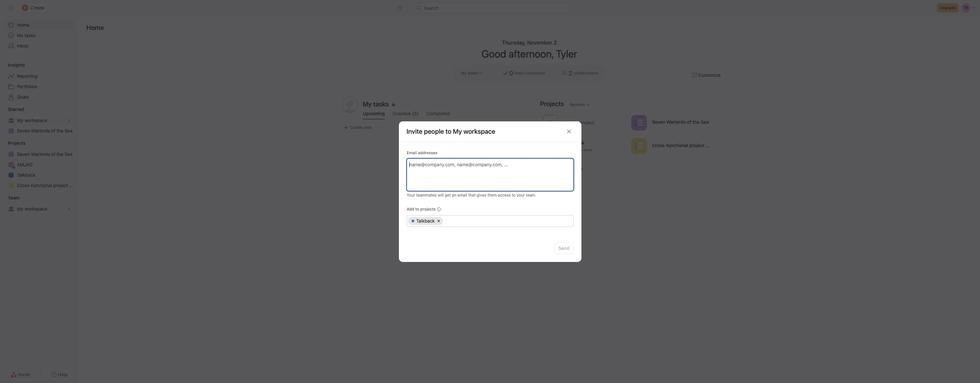 Task type: locate. For each thing, give the bounding box(es) containing it.
more information image
[[437, 208, 441, 211]]

2 vertical spatial my
[[17, 206, 23, 212]]

0 vertical spatial to
[[446, 128, 452, 135]]

1 vertical spatial cross-functional project plan link
[[4, 181, 78, 191]]

1 horizontal spatial amjad
[[564, 140, 580, 146]]

my workspace down 'team'
[[17, 206, 47, 212]]

seven warlords of the sea link for 1st my workspace link
[[4, 126, 74, 136]]

my workspace inside the starred element
[[17, 118, 47, 123]]

sea inside the starred element
[[65, 128, 73, 134]]

0 vertical spatial invite
[[407, 128, 423, 135]]

invite for invite people to my workspace
[[407, 128, 423, 135]]

task right the 1
[[567, 148, 574, 153]]

to right add
[[415, 207, 419, 212]]

task for create
[[364, 125, 372, 130]]

1 vertical spatial of
[[51, 128, 55, 134]]

1 my from the top
[[17, 33, 23, 38]]

project
[[690, 143, 705, 148], [53, 183, 68, 188]]

1 vertical spatial seven
[[17, 128, 30, 134]]

my up inbox
[[17, 33, 23, 38]]

talkback link
[[540, 160, 629, 181], [4, 170, 74, 181]]

people
[[424, 128, 444, 135]]

invite inside the invite people to my workspace "dialog"
[[407, 128, 423, 135]]

0 vertical spatial talkback
[[564, 166, 583, 172]]

customize
[[699, 72, 721, 78]]

reporting link
[[4, 71, 74, 82]]

workspace inside the starred element
[[25, 118, 47, 123]]

seven warlords of the sea link for create project link
[[629, 113, 717, 134]]

2 vertical spatial seven
[[17, 152, 30, 157]]

tasks up inbox
[[25, 33, 36, 38]]

0 vertical spatial my workspace link
[[4, 115, 74, 126]]

0 horizontal spatial home
[[17, 22, 29, 28]]

1 vertical spatial seven warlords of the sea
[[17, 128, 73, 134]]

1 horizontal spatial home
[[86, 24, 104, 31]]

plan
[[706, 143, 715, 148], [69, 183, 78, 188]]

seven
[[652, 119, 666, 125], [17, 128, 30, 134], [17, 152, 30, 157]]

2 vertical spatial warlords
[[31, 152, 50, 157]]

my workspace
[[453, 128, 496, 135]]

amjad up 1 task due soon at right top
[[564, 140, 580, 146]]

1 vertical spatial cross-
[[17, 183, 31, 188]]

1 workspace from the top
[[25, 118, 47, 123]]

team
[[8, 195, 19, 201]]

2 vertical spatial to
[[415, 207, 419, 212]]

close this dialog image
[[567, 129, 572, 134]]

1 vertical spatial workspace
[[25, 206, 47, 212]]

goals
[[17, 94, 29, 100]]

2 vertical spatial sea
[[65, 152, 73, 157]]

gives
[[477, 193, 486, 198]]

home link
[[4, 20, 74, 30]]

my inside teams element
[[17, 206, 23, 212]]

sea inside projects element
[[65, 152, 73, 157]]

projects
[[540, 100, 564, 107], [8, 141, 26, 146]]

workspace inside teams element
[[25, 206, 47, 212]]

tasks right 0
[[515, 71, 525, 76]]

1 vertical spatial list image
[[635, 142, 643, 150]]

1 horizontal spatial tasks
[[515, 71, 525, 76]]

1 vertical spatial plan
[[69, 183, 78, 188]]

0 vertical spatial cross-
[[652, 143, 667, 148]]

2 my workspace from the top
[[17, 206, 47, 212]]

team button
[[0, 195, 19, 202]]

2 left collaborators
[[569, 69, 573, 77]]

0 horizontal spatial tasks
[[25, 33, 36, 38]]

1 vertical spatial project
[[53, 183, 68, 188]]

1 horizontal spatial task
[[567, 148, 574, 153]]

talkback down amjad link
[[17, 172, 36, 178]]

cross-functional project plan
[[652, 143, 715, 148], [17, 183, 78, 188]]

seven warlords of the sea
[[652, 119, 709, 125], [17, 128, 73, 134], [17, 152, 73, 157]]

thursday, november 2 good afternoon, tyler
[[482, 40, 577, 60]]

my inside global element
[[17, 33, 23, 38]]

0 horizontal spatial plan
[[69, 183, 78, 188]]

1 vertical spatial talkback
[[17, 172, 36, 178]]

talkback row
[[408, 217, 572, 227]]

tasks
[[25, 33, 36, 38], [515, 71, 525, 76]]

addresses
[[418, 150, 437, 155]]

0 horizontal spatial cross-functional project plan
[[17, 183, 78, 188]]

starred button
[[0, 106, 24, 113]]

my tasks link
[[363, 100, 519, 109]]

0 horizontal spatial amjad
[[17, 162, 33, 168]]

the inside projects element
[[57, 152, 63, 157]]

create task
[[350, 125, 372, 130]]

2 right november on the right of the page
[[554, 40, 557, 46]]

of inside projects element
[[51, 152, 55, 157]]

0 horizontal spatial invite
[[18, 372, 30, 378]]

2 my workspace link from the top
[[4, 204, 74, 215]]

my workspace
[[17, 118, 47, 123], [17, 206, 47, 212]]

my workspace down "starred"
[[17, 118, 47, 123]]

my inside the starred element
[[17, 118, 23, 123]]

1 horizontal spatial 2
[[569, 69, 573, 77]]

invite
[[407, 128, 423, 135], [18, 372, 30, 378]]

3 my from the top
[[17, 206, 23, 212]]

0 vertical spatial list image
[[635, 119, 643, 127]]

sea
[[701, 119, 709, 125], [65, 128, 73, 134], [65, 152, 73, 157]]

collaborators
[[574, 71, 598, 76]]

2 inside thursday, november 2 good afternoon, tyler
[[554, 40, 557, 46]]

my down 'team'
[[17, 206, 23, 212]]

invite button
[[6, 369, 34, 381]]

seven warlords of the sea link
[[629, 113, 717, 134], [4, 126, 74, 136], [4, 149, 74, 160]]

0 horizontal spatial talkback link
[[4, 170, 74, 181]]

create
[[350, 125, 363, 130]]

global element
[[0, 16, 78, 55]]

my workspace link
[[4, 115, 74, 126], [4, 204, 74, 215]]

1 horizontal spatial invite
[[407, 128, 423, 135]]

talkback down 1 task due soon at right top
[[564, 166, 583, 172]]

1 horizontal spatial cross-functional project plan
[[652, 143, 715, 148]]

0 vertical spatial plan
[[706, 143, 715, 148]]

talkback down 'projects' at the bottom left
[[416, 218, 435, 224]]

2 vertical spatial the
[[57, 152, 63, 157]]

warlords
[[667, 119, 686, 125], [31, 128, 50, 134], [31, 152, 50, 157]]

1 list image from the top
[[635, 119, 643, 127]]

home
[[17, 22, 29, 28], [86, 24, 104, 31]]

talkback link down soon
[[540, 160, 629, 181]]

completed
[[427, 111, 450, 116]]

1 vertical spatial my
[[17, 118, 23, 123]]

amjad down projects dropdown button
[[17, 162, 33, 168]]

my workspace link inside teams element
[[4, 204, 74, 215]]

seven warlords of the sea link inside the starred element
[[4, 126, 74, 136]]

my workspace link down 'team'
[[4, 204, 74, 215]]

goals link
[[4, 92, 74, 102]]

0 horizontal spatial project
[[53, 183, 68, 188]]

1 vertical spatial warlords
[[31, 128, 50, 134]]

0 horizontal spatial 2
[[554, 40, 557, 46]]

0 vertical spatial projects
[[540, 100, 564, 107]]

reporting
[[17, 73, 38, 79]]

an
[[452, 193, 456, 198]]

1 vertical spatial my workspace
[[17, 206, 47, 212]]

1 horizontal spatial cross-functional project plan link
[[629, 136, 717, 157]]

0 vertical spatial seven
[[652, 119, 666, 125]]

talkback link up teams element
[[4, 170, 74, 181]]

0 horizontal spatial task
[[364, 125, 372, 130]]

tasks inside global element
[[25, 33, 36, 38]]

0 horizontal spatial projects
[[8, 141, 26, 146]]

talkback inside cell
[[416, 218, 435, 224]]

0 horizontal spatial functional
[[31, 183, 52, 188]]

1 vertical spatial invite
[[18, 372, 30, 378]]

0 vertical spatial cross-functional project plan
[[652, 143, 715, 148]]

task
[[364, 125, 372, 130], [567, 148, 574, 153]]

invite people to my workspace dialog
[[399, 121, 582, 262]]

0 vertical spatial cross-functional project plan link
[[629, 136, 717, 157]]

0 vertical spatial my workspace
[[17, 118, 47, 123]]

1 vertical spatial my workspace link
[[4, 204, 74, 215]]

task inside button
[[364, 125, 372, 130]]

1 my workspace from the top
[[17, 118, 47, 123]]

1 vertical spatial task
[[567, 148, 574, 153]]

task right create on the top left of the page
[[364, 125, 372, 130]]

1 vertical spatial tasks
[[515, 71, 525, 76]]

to right people
[[446, 128, 452, 135]]

1 horizontal spatial projects
[[540, 100, 564, 107]]

2
[[554, 40, 557, 46], [569, 69, 573, 77]]

0 horizontal spatial talkback
[[17, 172, 36, 178]]

upgrade button
[[937, 3, 959, 12]]

your teammates will get an email that gives them access to your team.
[[407, 193, 536, 198]]

2 vertical spatial seven warlords of the sea
[[17, 152, 73, 157]]

(5)
[[412, 111, 419, 116]]

2 workspace from the top
[[25, 206, 47, 212]]

my workspace link down goals link
[[4, 115, 74, 126]]

list image
[[635, 119, 643, 127], [635, 142, 643, 150]]

hide sidebar image
[[8, 5, 14, 10]]

my for my workspace link within the teams element
[[17, 206, 23, 212]]

1 vertical spatial amjad
[[17, 162, 33, 168]]

talkback
[[564, 166, 583, 172], [17, 172, 36, 178], [416, 218, 435, 224]]

1 vertical spatial functional
[[31, 183, 52, 188]]

2 vertical spatial of
[[51, 152, 55, 157]]

1 horizontal spatial talkback
[[416, 218, 435, 224]]

the
[[693, 119, 700, 125], [57, 128, 63, 134], [57, 152, 63, 157]]

workspace
[[25, 118, 47, 123], [25, 206, 47, 212]]

0 horizontal spatial to
[[415, 207, 419, 212]]

create project
[[564, 120, 595, 125]]

insights button
[[0, 62, 25, 68]]

0 vertical spatial project
[[690, 143, 705, 148]]

home inside global element
[[17, 22, 29, 28]]

inbox link
[[4, 41, 74, 51]]

1 horizontal spatial functional
[[667, 143, 688, 148]]

november
[[527, 40, 552, 46]]

functional
[[667, 143, 688, 148], [31, 183, 52, 188]]

2 horizontal spatial talkback
[[564, 166, 583, 172]]

0 vertical spatial tasks
[[25, 33, 36, 38]]

2 horizontal spatial to
[[512, 193, 516, 198]]

cross-
[[652, 143, 667, 148], [17, 183, 31, 188]]

0 horizontal spatial cross-functional project plan link
[[4, 181, 78, 191]]

0 vertical spatial workspace
[[25, 118, 47, 123]]

to
[[446, 128, 452, 135], [512, 193, 516, 198], [415, 207, 419, 212]]

invite people to my workspace
[[407, 128, 496, 135]]

2 list image from the top
[[635, 142, 643, 150]]

my down "starred"
[[17, 118, 23, 123]]

soon
[[584, 148, 593, 153]]

cross-functional project plan link
[[629, 136, 717, 157], [4, 181, 78, 191]]

0 vertical spatial functional
[[667, 143, 688, 148]]

0 horizontal spatial cross-
[[17, 183, 31, 188]]

2 my from the top
[[17, 118, 23, 123]]

warlords inside projects element
[[31, 152, 50, 157]]

to left your
[[512, 193, 516, 198]]

completed
[[526, 71, 545, 76]]

cross-functional project plan inside projects element
[[17, 183, 78, 188]]

inbox
[[17, 43, 28, 49]]

1 vertical spatial sea
[[65, 128, 73, 134]]

upcoming
[[363, 111, 385, 116]]

amjad
[[564, 140, 580, 146], [17, 162, 33, 168]]

0 vertical spatial 2
[[554, 40, 557, 46]]

overdue (5)
[[393, 111, 419, 116]]

0 vertical spatial task
[[364, 125, 372, 130]]

0 vertical spatial my
[[17, 33, 23, 38]]

2 vertical spatial talkback
[[416, 218, 435, 224]]

1 vertical spatial cross-functional project plan
[[17, 183, 78, 188]]

email addresses
[[407, 150, 437, 155]]

1
[[564, 148, 566, 153]]

my
[[17, 33, 23, 38], [17, 118, 23, 123], [17, 206, 23, 212]]

access
[[498, 193, 511, 198]]

1 vertical spatial projects
[[8, 141, 26, 146]]

invite inside invite button
[[18, 372, 30, 378]]



Task type: vqa. For each thing, say whether or not it's contained in the screenshot.
Good
yes



Task type: describe. For each thing, give the bounding box(es) containing it.
0 vertical spatial of
[[687, 119, 692, 125]]

1 horizontal spatial talkback link
[[540, 160, 629, 181]]

1 horizontal spatial project
[[690, 143, 705, 148]]

my tasks
[[17, 33, 36, 38]]

my tasks link
[[4, 30, 74, 41]]

Add to projects text field
[[445, 217, 450, 225]]

list image for cross-functional project plan
[[635, 142, 643, 150]]

portfolios link
[[4, 82, 74, 92]]

will
[[438, 193, 444, 198]]

get
[[445, 193, 451, 198]]

functional inside projects element
[[31, 183, 52, 188]]

upgrade
[[940, 5, 956, 10]]

warlords inside the starred element
[[31, 128, 50, 134]]

my tasks
[[363, 100, 389, 108]]

amjad inside projects element
[[17, 162, 33, 168]]

teammates
[[416, 193, 437, 198]]

of inside the starred element
[[51, 128, 55, 134]]

create project link
[[540, 113, 629, 134]]

0
[[510, 69, 514, 77]]

name@company.com, name@company.com, … text field
[[409, 161, 513, 168]]

send
[[559, 246, 570, 251]]

add
[[407, 207, 414, 212]]

seven inside the starred element
[[17, 128, 30, 134]]

team.
[[526, 193, 536, 198]]

amjad link
[[4, 160, 74, 170]]

overdue (5) button
[[393, 111, 419, 120]]

task for 1
[[567, 148, 574, 153]]

my for 1st my workspace link
[[17, 118, 23, 123]]

projects button
[[0, 140, 26, 147]]

projects element
[[0, 138, 78, 192]]

tyler
[[556, 48, 577, 60]]

1 task due soon
[[564, 148, 593, 153]]

1 vertical spatial the
[[57, 128, 63, 134]]

overdue
[[393, 111, 411, 116]]

afternoon,
[[509, 48, 554, 60]]

them
[[488, 193, 497, 198]]

insights
[[8, 62, 25, 68]]

add profile photo image
[[342, 97, 358, 113]]

email
[[458, 193, 467, 198]]

0 vertical spatial warlords
[[667, 119, 686, 125]]

completed button
[[427, 111, 450, 120]]

add to projects
[[407, 207, 436, 212]]

talkback inside projects element
[[17, 172, 36, 178]]

thursday,
[[502, 40, 526, 46]]

my for 'my tasks' link
[[17, 33, 23, 38]]

workspace for 1st my workspace link
[[25, 118, 47, 123]]

tasks completed
[[515, 71, 545, 76]]

portfolios
[[17, 84, 37, 89]]

cross- inside projects element
[[17, 183, 31, 188]]

board image
[[547, 142, 555, 150]]

starred element
[[0, 104, 78, 138]]

seven inside projects element
[[17, 152, 30, 157]]

teams element
[[0, 192, 78, 216]]

send button
[[554, 243, 574, 255]]

1 horizontal spatial to
[[446, 128, 452, 135]]

that
[[468, 193, 476, 198]]

my workspace inside teams element
[[17, 206, 47, 212]]

0 vertical spatial sea
[[701, 119, 709, 125]]

starred
[[8, 107, 24, 112]]

insights element
[[0, 59, 78, 104]]

seven warlords of the sea inside projects element
[[17, 152, 73, 157]]

0 vertical spatial seven warlords of the sea
[[652, 119, 709, 125]]

plan inside projects element
[[69, 183, 78, 188]]

customize button
[[688, 69, 725, 81]]

0 vertical spatial amjad
[[564, 140, 580, 146]]

projects
[[420, 207, 436, 212]]

projects inside dropdown button
[[8, 141, 26, 146]]

your
[[517, 193, 525, 198]]

good
[[482, 48, 506, 60]]

email
[[407, 150, 417, 155]]

1 vertical spatial 2
[[569, 69, 573, 77]]

due
[[576, 148, 582, 153]]

1 my workspace link from the top
[[4, 115, 74, 126]]

0 vertical spatial the
[[693, 119, 700, 125]]

upcoming button
[[363, 111, 385, 120]]

your
[[407, 193, 415, 198]]

talkback cell
[[408, 217, 443, 225]]

invite for invite
[[18, 372, 30, 378]]

seven warlords of the sea inside the starred element
[[17, 128, 73, 134]]

workspace for my workspace link within the teams element
[[25, 206, 47, 212]]

list image for seven warlords of the sea
[[635, 119, 643, 127]]

create task button
[[342, 123, 374, 132]]

1 vertical spatial to
[[512, 193, 516, 198]]

1 horizontal spatial cross-
[[652, 143, 667, 148]]

1 horizontal spatial plan
[[706, 143, 715, 148]]



